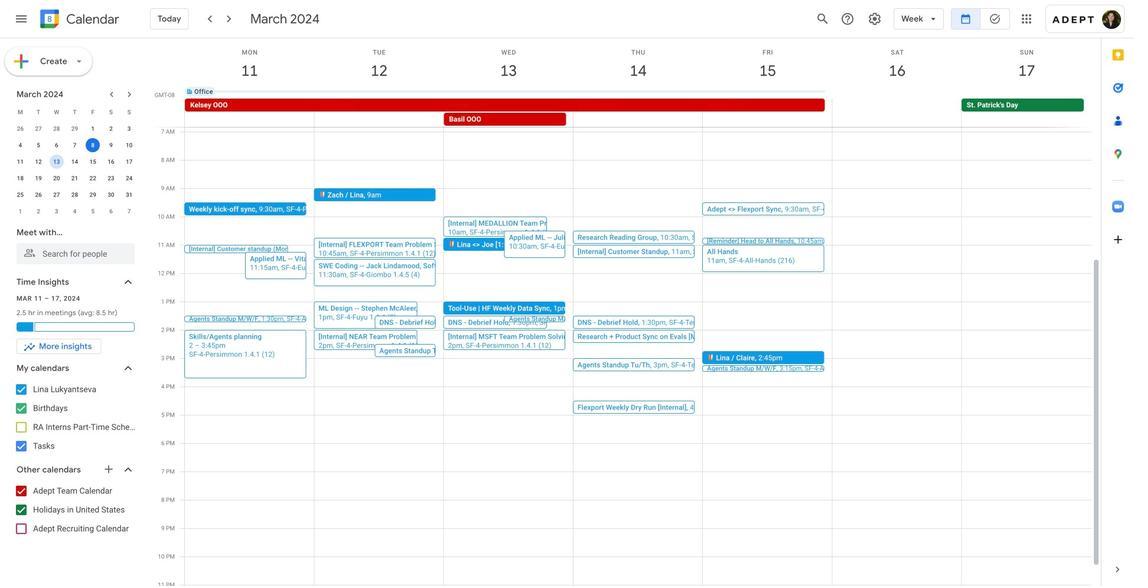 Task type: locate. For each thing, give the bounding box(es) containing it.
february 26 element
[[13, 122, 27, 136]]

april 3 element
[[50, 204, 64, 219]]

4 element
[[13, 138, 27, 152]]

cell
[[314, 99, 444, 127], [573, 99, 703, 127], [703, 99, 832, 127], [832, 99, 962, 127], [84, 137, 102, 154], [48, 154, 66, 170]]

february 29 element
[[68, 122, 82, 136]]

29 element
[[86, 188, 100, 202]]

31 element
[[122, 188, 136, 202]]

11 element
[[13, 155, 27, 169]]

24 element
[[122, 171, 136, 186]]

14 element
[[68, 155, 82, 169]]

2 element
[[104, 122, 118, 136]]

1 element
[[86, 122, 100, 136]]

8, today element
[[86, 138, 100, 152]]

april 2 element
[[31, 204, 46, 219]]

heading
[[64, 12, 119, 26]]

april 4 element
[[68, 204, 82, 219]]

february 27 element
[[31, 122, 46, 136]]

tab list
[[1102, 38, 1135, 554]]

april 5 element
[[86, 204, 100, 219]]

Search for people to meet text field
[[24, 243, 128, 265]]

None search field
[[0, 222, 147, 265]]

9 element
[[104, 138, 118, 152]]

20 element
[[50, 171, 64, 186]]

16 element
[[104, 155, 118, 169]]

grid
[[151, 38, 1102, 587]]

row group
[[11, 121, 138, 220]]

heading inside calendar element
[[64, 12, 119, 26]]

settings menu image
[[868, 12, 882, 26]]

april 6 element
[[104, 204, 118, 219]]

26 element
[[31, 188, 46, 202]]

12 element
[[31, 155, 46, 169]]

19 element
[[31, 171, 46, 186]]

3 element
[[122, 122, 136, 136]]

row
[[180, 77, 1102, 106], [180, 99, 1102, 127], [11, 104, 138, 121], [11, 121, 138, 137], [11, 137, 138, 154], [11, 154, 138, 170], [11, 170, 138, 187], [11, 187, 138, 203], [11, 203, 138, 220]]



Task type: vqa. For each thing, say whether or not it's contained in the screenshot.
February 27 element
yes



Task type: describe. For each thing, give the bounding box(es) containing it.
april 1 element
[[13, 204, 27, 219]]

15 element
[[86, 155, 100, 169]]

7 element
[[68, 138, 82, 152]]

february 28 element
[[50, 122, 64, 136]]

6 element
[[50, 138, 64, 152]]

13 element
[[50, 155, 64, 169]]

18 element
[[13, 171, 27, 186]]

other calendars list
[[2, 482, 147, 539]]

25 element
[[13, 188, 27, 202]]

30 element
[[104, 188, 118, 202]]

add other calendars image
[[103, 464, 115, 476]]

28 element
[[68, 188, 82, 202]]

april 7 element
[[122, 204, 136, 219]]

21 element
[[68, 171, 82, 186]]

22 element
[[86, 171, 100, 186]]

17 element
[[122, 155, 136, 169]]

23 element
[[104, 171, 118, 186]]

main drawer image
[[14, 12, 28, 26]]

calendar element
[[38, 7, 119, 33]]

march 2024 grid
[[11, 104, 138, 220]]

5 element
[[31, 138, 46, 152]]

10 element
[[122, 138, 136, 152]]

my calendars list
[[2, 381, 147, 456]]

27 element
[[50, 188, 64, 202]]



